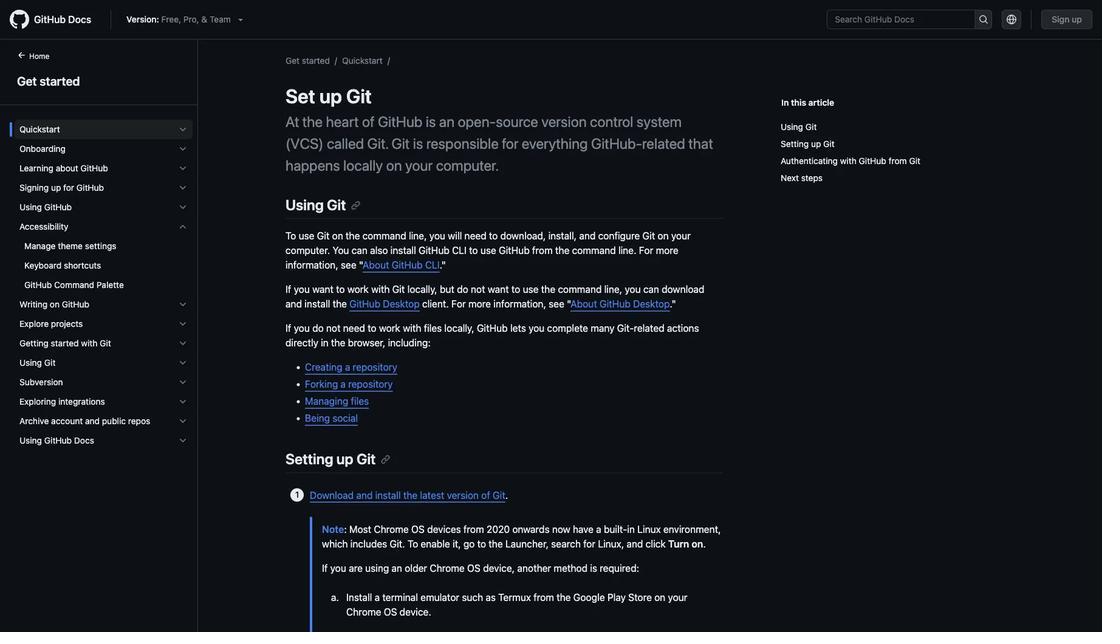 Task type: locate. For each thing, give the bounding box(es) containing it.
forking a repository link
[[305, 378, 393, 390]]

your down responsible
[[405, 157, 433, 174]]

1 horizontal spatial see
[[549, 298, 565, 310]]

sc 9kayk9 0 image for onboarding
[[178, 144, 188, 154]]

0 vertical spatial cli
[[452, 245, 467, 256]]

0 horizontal spatial of
[[362, 113, 375, 130]]

sc 9kayk9 0 image for using git
[[178, 358, 188, 368]]

quickstart
[[342, 55, 383, 65], [19, 124, 60, 134]]

0 horizontal spatial line,
[[409, 230, 427, 242]]

signing up for github button
[[15, 178, 193, 198]]

using git down getting
[[19, 358, 56, 368]]

chrome inside : most chrome os devices from 2020 onwards now have a built-in linux environment, which includes git. to enable it, go to the launcher, search for linux, and click
[[374, 523, 409, 535]]

to
[[489, 230, 498, 242], [469, 245, 478, 256], [336, 284, 345, 295], [512, 284, 520, 295], [368, 323, 377, 334], [477, 538, 486, 549]]

work up including:
[[379, 323, 400, 334]]

line,
[[409, 230, 427, 242], [604, 284, 622, 295]]

sc 9kayk9 0 image inside exploring integrations dropdown button
[[178, 397, 188, 407]]

work up github desktop link
[[348, 284, 369, 295]]

install up directly
[[305, 298, 330, 310]]

1 sc 9kayk9 0 image from the top
[[178, 125, 188, 134]]

for inside 'to use git on the command line, you will need to download, install, and configure git on your computer. you can also install github cli to use github from the command line. for more information, see "'
[[639, 245, 654, 256]]

about github cli link
[[363, 259, 440, 271]]

0 horizontal spatial to
[[286, 230, 296, 242]]

is up responsible
[[426, 113, 436, 130]]

0 vertical spatial get
[[286, 55, 300, 65]]

1 horizontal spatial get
[[286, 55, 300, 65]]

to inside "if you do not need to work with files locally, github lets you complete many git-related actions directly in the browser, including:"
[[368, 323, 377, 334]]

1 vertical spatial computer.
[[286, 245, 330, 256]]

download
[[310, 489, 354, 501]]

1 vertical spatial install
[[305, 298, 330, 310]]

github up home
[[34, 14, 66, 25]]

not right but
[[471, 284, 485, 295]]

0 horizontal spatial ."
[[440, 259, 446, 271]]

0 vertical spatial install
[[391, 245, 416, 256]]

docs inside dropdown button
[[74, 435, 94, 445]]

with down explore projects dropdown button
[[81, 338, 97, 348]]

repository down creating a repository "link"
[[348, 378, 393, 390]]

0 vertical spatial of
[[362, 113, 375, 130]]

install left latest
[[375, 489, 401, 501]]

github down learning about github dropdown button
[[76, 183, 104, 193]]

using git link down "in this article" element
[[781, 119, 1010, 136]]

2 / from the left
[[388, 55, 390, 65]]

get for get started / quickstart /
[[286, 55, 300, 65]]

sc 9kayk9 0 image inside "subversion" dropdown button
[[178, 377, 188, 387]]

if inside "if you do not need to work with files locally, github lets you complete many git-related actions directly in the browser, including:"
[[286, 323, 291, 334]]

related inside "if you do not need to work with files locally, github lets you complete many git-related actions directly in the browser, including:"
[[634, 323, 665, 334]]

but
[[440, 284, 455, 295]]

os inside : most chrome os devices from 2020 onwards now have a built-in linux environment, which includes git. to enable it, go to the launcher, search for linux, and click
[[411, 523, 425, 535]]

1 horizontal spatial can
[[643, 284, 659, 295]]

of up 2020
[[481, 489, 490, 501]]

lets
[[510, 323, 526, 334]]

command
[[363, 230, 406, 242], [572, 245, 616, 256], [558, 284, 602, 295]]

sc 9kayk9 0 image inside using github docs dropdown button
[[178, 436, 188, 445]]

1 horizontal spatial not
[[471, 284, 485, 295]]

git inside at the heart of github is an open-source version control system (vcs) called git. git is responsible for everything github-related that happens locally on your computer.
[[392, 135, 410, 152]]

steps
[[801, 173, 823, 183]]

see up complete
[[549, 298, 565, 310]]

started inside dropdown button
[[51, 338, 79, 348]]

client.
[[422, 298, 449, 310]]

information, down you
[[286, 259, 338, 271]]

you inside 'to use git on the command line, you will need to download, install, and configure git on your computer. you can also install github cli to use github from the command line. for more information, see "'
[[430, 230, 445, 242]]

an left older
[[392, 562, 402, 574]]

learning about github button
[[15, 159, 193, 178]]

information, up 'lets'
[[494, 298, 546, 310]]

to right go
[[477, 538, 486, 549]]

install
[[391, 245, 416, 256], [305, 298, 330, 310], [375, 489, 401, 501]]

for down about
[[63, 183, 74, 193]]

1 vertical spatial quickstart
[[19, 124, 60, 134]]

0 horizontal spatial get
[[17, 74, 37, 88]]

."
[[440, 259, 446, 271], [670, 298, 676, 310]]

2 vertical spatial chrome
[[346, 606, 381, 617]]

next steps
[[781, 173, 823, 183]]

0 horizontal spatial os
[[384, 606, 397, 617]]

1 vertical spatial not
[[326, 323, 341, 334]]

accessibility element containing manage theme settings
[[10, 236, 198, 295]]

&
[[201, 14, 207, 24]]

your right store
[[668, 591, 688, 603]]

if you do not need to work with files locally, github lets you complete many git-related actions directly in the browser, including:
[[286, 323, 699, 349]]

git inside if you want to work with git locally, but do not want to use the command line, you can download and install the
[[392, 284, 405, 295]]

a up forking a repository link
[[345, 361, 350, 373]]

1 horizontal spatial git.
[[390, 538, 405, 549]]

0 horizontal spatial desktop
[[383, 298, 420, 310]]

note
[[322, 523, 344, 535]]

the inside at the heart of github is an open-source version control system (vcs) called git. git is responsible for everything github-related that happens locally on your computer.
[[303, 113, 323, 130]]

1 horizontal spatial cli
[[452, 245, 467, 256]]

started for getting started with git
[[51, 338, 79, 348]]

exploring integrations button
[[15, 392, 193, 411]]

get started element
[[0, 49, 198, 631]]

0 vertical spatial setting up git link
[[781, 136, 1010, 153]]

7 sc 9kayk9 0 image from the top
[[178, 339, 188, 348]]

browser,
[[348, 337, 386, 349]]

to down you
[[336, 284, 345, 295]]

1 vertical spatial need
[[343, 323, 365, 334]]

0 horizontal spatial work
[[348, 284, 369, 295]]

can inside 'to use git on the command line, you will need to download, install, and configure git on your computer. you can also install github cli to use github from the command line. for more information, see "'
[[352, 245, 368, 256]]

manage theme settings
[[24, 241, 116, 251]]

version inside at the heart of github is an open-source version control system (vcs) called git. git is responsible for everything github-related that happens locally on your computer.
[[542, 113, 587, 130]]

github down download, at the left of page
[[499, 245, 530, 256]]

from down download, at the left of page
[[532, 245, 553, 256]]

1 vertical spatial files
[[351, 395, 369, 407]]

and right install,
[[579, 230, 596, 242]]

more
[[656, 245, 679, 256], [469, 298, 491, 310]]

not
[[471, 284, 485, 295], [326, 323, 341, 334]]

of right heart
[[362, 113, 375, 130]]

2 vertical spatial your
[[668, 591, 688, 603]]

0 horizontal spatial see
[[341, 259, 357, 271]]

github down the account
[[44, 435, 72, 445]]

line, inside 'to use git on the command line, you will need to download, install, and configure git on your computer. you can also install github cli to use github from the command line. for more information, see "'
[[409, 230, 427, 242]]

/ right quickstart link
[[388, 55, 390, 65]]

another
[[517, 562, 551, 574]]

2 horizontal spatial using git
[[781, 122, 817, 132]]

setting up git link up next steps link
[[781, 136, 1010, 153]]

get started link
[[286, 55, 330, 65], [15, 72, 183, 90]]

setting up git up authenticating in the right of the page
[[781, 139, 835, 149]]

command down configure
[[572, 245, 616, 256]]

can inside if you want to work with git locally, but do not want to use the command line, you can download and install the
[[643, 284, 659, 295]]

sc 9kayk9 0 image inside accessibility dropdown button
[[178, 222, 188, 232]]

keyboard shortcuts link
[[15, 256, 193, 275]]

sc 9kayk9 0 image
[[178, 125, 188, 134], [178, 183, 188, 193], [178, 202, 188, 212], [178, 222, 188, 232], [178, 300, 188, 309], [178, 319, 188, 329], [178, 339, 188, 348], [178, 358, 188, 368], [178, 377, 188, 387], [178, 397, 188, 407], [178, 416, 188, 426], [178, 436, 188, 445]]

0 vertical spatial files
[[424, 323, 442, 334]]

for
[[639, 245, 654, 256], [452, 298, 466, 310]]

the right at
[[303, 113, 323, 130]]

the inside : most chrome os devices from 2020 onwards now have a built-in linux environment, which includes git. to enable it, go to the launcher, search for linux, and click
[[489, 538, 503, 549]]

required:
[[600, 562, 639, 574]]

with inside if you want to work with git locally, but do not want to use the command line, you can download and install the
[[371, 284, 390, 295]]

from up go
[[464, 523, 484, 535]]

git-
[[617, 323, 634, 334]]

." down download
[[670, 298, 676, 310]]

files down forking a repository link
[[351, 395, 369, 407]]

locally, down client.
[[445, 323, 474, 334]]

not inside "if you do not need to work with files locally, github lets you complete many git-related actions directly in the browser, including:"
[[326, 323, 341, 334]]

sc 9kayk9 0 image inside writing on github dropdown button
[[178, 300, 188, 309]]

2 accessibility element from the top
[[10, 236, 198, 295]]

version up everything on the top of page
[[542, 113, 587, 130]]

"
[[359, 259, 363, 271], [567, 298, 571, 310]]

see inside 'to use git on the command line, you will need to download, install, and configure git on your computer. you can also install github cli to use github from the command line. for more information, see "'
[[341, 259, 357, 271]]

1 vertical spatial chrome
[[430, 562, 465, 574]]

1 accessibility element from the top
[[10, 217, 198, 295]]

0 vertical spatial information,
[[286, 259, 338, 271]]

device.
[[400, 606, 431, 617]]

0 horizontal spatial computer.
[[286, 245, 330, 256]]

git inside using git link
[[806, 122, 817, 132]]

command up complete
[[558, 284, 602, 295]]

and left "public"
[[85, 416, 100, 426]]

using git link down happens
[[286, 196, 361, 213]]

need up browser,
[[343, 323, 365, 334]]

your inside install a terminal emulator such as termux from the google play store on your chrome os device.
[[668, 591, 688, 603]]

can left download
[[643, 284, 659, 295]]

1 vertical spatial line,
[[604, 284, 622, 295]]

1 horizontal spatial files
[[424, 323, 442, 334]]

on inside install a terminal emulator such as termux from the google play store on your chrome os device.
[[655, 591, 666, 603]]

if you are using an older chrome os device, another method is required:
[[322, 562, 639, 574]]

do inside "if you do not need to work with files locally, github lets you complete many git-related actions directly in the browser, including:"
[[312, 323, 324, 334]]

want up github desktop client.  for more information, see " about github desktop ."
[[488, 284, 509, 295]]

on up explore projects
[[50, 299, 60, 309]]

sc 9kayk9 0 image inside signing up for github dropdown button
[[178, 183, 188, 193]]

0 horizontal spatial cli
[[425, 259, 440, 271]]

line, up about github desktop link on the top right of page
[[604, 284, 622, 295]]

sc 9kayk9 0 image for accessibility
[[178, 222, 188, 232]]

2 desktop from the left
[[633, 298, 670, 310]]

sc 9kayk9 0 image for using github docs
[[178, 436, 188, 445]]

authenticating
[[781, 156, 838, 166]]

1 horizontal spatial to
[[408, 538, 418, 549]]

10 sc 9kayk9 0 image from the top
[[178, 397, 188, 407]]

cli down will
[[452, 245, 467, 256]]

using github button
[[15, 198, 193, 217]]

public
[[102, 416, 126, 426]]

managing
[[305, 395, 348, 407]]

this
[[791, 97, 807, 107]]

using git down this
[[781, 122, 817, 132]]

git inside using git dropdown button
[[44, 358, 56, 368]]

on right configure
[[658, 230, 669, 242]]

sc 9kayk9 0 image for explore projects
[[178, 319, 188, 329]]

with up github desktop link
[[371, 284, 390, 295]]

.
[[506, 489, 508, 501], [703, 538, 706, 549]]

sc 9kayk9 0 image
[[178, 144, 188, 154], [178, 163, 188, 173]]

command up also
[[363, 230, 406, 242]]

your
[[405, 157, 433, 174], [671, 230, 691, 242], [668, 591, 688, 603]]

using for using github dropdown button
[[19, 202, 42, 212]]

chrome down install
[[346, 606, 381, 617]]

that
[[689, 135, 713, 152]]

if inside if you want to work with git locally, but do not want to use the command line, you can download and install the
[[286, 284, 291, 295]]

using down signing
[[19, 202, 42, 212]]

install up about github cli ."
[[391, 245, 416, 256]]

to inside : most chrome os devices from 2020 onwards now have a built-in linux environment, which includes git. to enable it, go to the launcher, search for linux, and click
[[408, 538, 418, 549]]

. up 2020
[[506, 489, 508, 501]]

0 horizontal spatial for
[[63, 183, 74, 193]]

12 sc 9kayk9 0 image from the top
[[178, 436, 188, 445]]

0 vertical spatial more
[[656, 245, 679, 256]]

2 vertical spatial using git
[[19, 358, 56, 368]]

1 vertical spatial sc 9kayk9 0 image
[[178, 163, 188, 173]]

accessibility element containing accessibility
[[10, 217, 198, 295]]

using for using github docs dropdown button
[[19, 435, 42, 445]]

and inside : most chrome os devices from 2020 onwards now have a built-in linux environment, which includes git. to enable it, go to the launcher, search for linux, and click
[[627, 538, 643, 549]]

1 horizontal spatial an
[[439, 113, 455, 130]]

on
[[386, 157, 402, 174], [332, 230, 343, 242], [658, 230, 669, 242], [50, 299, 60, 309], [692, 538, 703, 549], [655, 591, 666, 603]]

archive account and public repos button
[[15, 411, 193, 431]]

install inside 'to use git on the command line, you will need to download, install, and configure git on your computer. you can also install github cli to use github from the command line. for more information, see "'
[[391, 245, 416, 256]]

8 sc 9kayk9 0 image from the top
[[178, 358, 188, 368]]

0 horizontal spatial git.
[[367, 135, 388, 152]]

up up download
[[337, 450, 354, 467]]

1 vertical spatial .
[[703, 538, 706, 549]]

in inside "if you do not need to work with files locally, github lets you complete many git-related actions directly in the browser, including:"
[[321, 337, 329, 349]]

signing up for github
[[19, 183, 104, 193]]

None search field
[[827, 10, 993, 29]]

0 vertical spatial sc 9kayk9 0 image
[[178, 144, 188, 154]]

2 horizontal spatial use
[[523, 284, 539, 295]]

4 sc 9kayk9 0 image from the top
[[178, 222, 188, 232]]

1 vertical spatial related
[[634, 323, 665, 334]]

0 vertical spatial need
[[465, 230, 487, 242]]

github up writing
[[24, 280, 52, 290]]

a right install
[[375, 591, 380, 603]]

set up git
[[286, 84, 372, 108]]

0 horizontal spatial information,
[[286, 259, 338, 271]]

setting up git link up download
[[286, 450, 390, 467]]

and up directly
[[286, 298, 302, 310]]

up right sign
[[1072, 14, 1082, 24]]

get for get started
[[17, 74, 37, 88]]

github up browser,
[[350, 298, 380, 310]]

repos
[[128, 416, 150, 426]]

1 vertical spatial do
[[312, 323, 324, 334]]

and inside if you want to work with git locally, but do not want to use the command line, you can download and install the
[[286, 298, 302, 310]]

0 vertical spatial chrome
[[374, 523, 409, 535]]

2 sc 9kayk9 0 image from the top
[[178, 163, 188, 173]]

sc 9kayk9 0 image inside quickstart dropdown button
[[178, 125, 188, 134]]

0 horizontal spatial setting up git link
[[286, 450, 390, 467]]

get started link up set
[[286, 55, 330, 65]]

work inside "if you do not need to work with files locally, github lets you complete many git-related actions directly in the browser, including:"
[[379, 323, 400, 334]]

it,
[[453, 538, 461, 549]]

need inside "if you do not need to work with files locally, github lets you complete many git-related actions directly in the browser, including:"
[[343, 323, 365, 334]]

github up git-
[[600, 298, 631, 310]]

everything
[[522, 135, 588, 152]]

os inside install a terminal emulator such as termux from the google play store on your chrome os device.
[[384, 606, 397, 617]]

to up github desktop client.  for more information, see " about github desktop ."
[[512, 284, 520, 295]]

1 vertical spatial your
[[671, 230, 691, 242]]

called
[[327, 135, 364, 152]]

archive account and public repos
[[19, 416, 150, 426]]

1 horizontal spatial version
[[542, 113, 587, 130]]

1 horizontal spatial desktop
[[633, 298, 670, 310]]

for inside : most chrome os devices from 2020 onwards now have a built-in linux environment, which includes git. to enable it, go to the launcher, search for linux, and click
[[583, 538, 596, 549]]

1 vertical spatial setting up git
[[286, 450, 376, 467]]

not up the creating at bottom
[[326, 323, 341, 334]]

sc 9kayk9 0 image for exploring integrations
[[178, 397, 188, 407]]

1 desktop from the left
[[383, 298, 420, 310]]

0 vertical spatial setting
[[781, 139, 809, 149]]

0 vertical spatial is
[[426, 113, 436, 130]]

0 vertical spatial using git link
[[781, 119, 1010, 136]]

1 vertical spatial is
[[413, 135, 423, 152]]

1 horizontal spatial using git
[[286, 196, 346, 213]]

the up creating a repository "link"
[[331, 337, 345, 349]]

in left the linux
[[627, 523, 635, 535]]

0 vertical spatial for
[[639, 245, 654, 256]]

1 horizontal spatial computer.
[[436, 157, 499, 174]]

1 sc 9kayk9 0 image from the top
[[178, 144, 188, 154]]

about up complete
[[571, 298, 597, 310]]

a right have
[[596, 523, 602, 535]]

archive
[[19, 416, 49, 426]]

." up but
[[440, 259, 446, 271]]

0 horizontal spatial want
[[312, 284, 334, 295]]

get up set
[[286, 55, 300, 65]]

for down have
[[583, 538, 596, 549]]

github inside at the heart of github is an open-source version control system (vcs) called git. git is responsible for everything github-related that happens locally on your computer.
[[378, 113, 423, 130]]

docs down archive account and public repos
[[74, 435, 94, 445]]

sc 9kayk9 0 image inside onboarding dropdown button
[[178, 144, 188, 154]]

using git button
[[15, 353, 193, 373]]

about
[[56, 163, 78, 173]]

if for if you are using an older chrome os device, another method is required:
[[322, 562, 328, 574]]

google
[[574, 591, 605, 603]]

palette
[[97, 280, 124, 290]]

quickstart up onboarding
[[19, 124, 60, 134]]

6 sc 9kayk9 0 image from the top
[[178, 319, 188, 329]]

3 sc 9kayk9 0 image from the top
[[178, 202, 188, 212]]

locally, up client.
[[408, 284, 437, 295]]

1 vertical spatial started
[[40, 74, 80, 88]]

a inside : most chrome os devices from 2020 onwards now have a built-in linux environment, which includes git. to enable it, go to the launcher, search for linux, and click
[[596, 523, 602, 535]]

files inside the creating a repository forking a repository managing files being social
[[351, 395, 369, 407]]

want
[[312, 284, 334, 295], [488, 284, 509, 295]]

" inside 'to use git on the command line, you will need to download, install, and configure git on your computer. you can also install github cli to use github from the command line. for more information, see "'
[[359, 259, 363, 271]]

computer.
[[436, 157, 499, 174], [286, 245, 330, 256]]

1 horizontal spatial setting up git link
[[781, 136, 1010, 153]]

exploring integrations
[[19, 397, 105, 407]]

subversion
[[19, 377, 63, 387]]

1 vertical spatial more
[[469, 298, 491, 310]]

for right the line.
[[639, 245, 654, 256]]

integrations
[[58, 397, 105, 407]]

files inside "if you do not need to work with files locally, github lets you complete many git-related actions directly in the browser, including:"
[[424, 323, 442, 334]]

9 sc 9kayk9 0 image from the top
[[178, 377, 188, 387]]

quickstart inside dropdown button
[[19, 124, 60, 134]]

sc 9kayk9 0 image inside explore projects dropdown button
[[178, 319, 188, 329]]

setting up authenticating in the right of the page
[[781, 139, 809, 149]]

files
[[424, 323, 442, 334], [351, 395, 369, 407]]

0 vertical spatial locally,
[[408, 284, 437, 295]]

1 vertical spatial setting
[[286, 450, 333, 467]]

0 vertical spatial do
[[457, 284, 468, 295]]

use inside if you want to work with git locally, but do not want to use the command line, you can download and install the
[[523, 284, 539, 295]]

up
[[1072, 14, 1082, 24], [320, 84, 342, 108], [811, 139, 821, 149], [51, 183, 61, 193], [337, 450, 354, 467]]

getting started with git
[[19, 338, 111, 348]]

1 horizontal spatial line,
[[604, 284, 622, 295]]

setting up git
[[781, 139, 835, 149], [286, 450, 376, 467]]

desktop down download
[[633, 298, 670, 310]]

os down go
[[467, 562, 481, 574]]

0 vertical spatial using git
[[781, 122, 817, 132]]

free,
[[161, 14, 181, 24]]

sc 9kayk9 0 image inside learning about github dropdown button
[[178, 163, 188, 173]]

0 vertical spatial work
[[348, 284, 369, 295]]

sign
[[1052, 14, 1070, 24]]

being
[[305, 412, 330, 424]]

the down 2020
[[489, 538, 503, 549]]

git inside getting started with git dropdown button
[[100, 338, 111, 348]]

accessibility element
[[10, 217, 198, 295], [10, 236, 198, 295]]

desktop left client.
[[383, 298, 420, 310]]

locally, inside if you want to work with git locally, but do not want to use the command line, you can download and install the
[[408, 284, 437, 295]]

1 vertical spatial for
[[63, 183, 74, 193]]

as
[[486, 591, 496, 603]]

1 vertical spatial use
[[481, 245, 496, 256]]

0 vertical spatial started
[[302, 55, 330, 65]]

0 horizontal spatial "
[[359, 259, 363, 271]]

home
[[29, 52, 49, 60]]

5 sc 9kayk9 0 image from the top
[[178, 300, 188, 309]]

git. inside at the heart of github is an open-source version control system (vcs) called git. git is responsible for everything github-related that happens locally on your computer.
[[367, 135, 388, 152]]

2 sc 9kayk9 0 image from the top
[[178, 183, 188, 193]]

sc 9kayk9 0 image for writing on github
[[178, 300, 188, 309]]

1 horizontal spatial .
[[703, 538, 706, 549]]

information,
[[286, 259, 338, 271], [494, 298, 546, 310]]

your inside 'to use git on the command line, you will need to download, install, and configure git on your computer. you can also install github cli to use github from the command line. for more information, see "'
[[671, 230, 691, 242]]

using git
[[781, 122, 817, 132], [286, 196, 346, 213], [19, 358, 56, 368]]

want down you
[[312, 284, 334, 295]]

on right store
[[655, 591, 666, 603]]

2 vertical spatial command
[[558, 284, 602, 295]]

1 vertical spatial docs
[[74, 435, 94, 445]]

to
[[286, 230, 296, 242], [408, 538, 418, 549]]

0 vertical spatial command
[[363, 230, 406, 242]]

" up complete
[[567, 298, 571, 310]]

get down home
[[17, 74, 37, 88]]

1 vertical spatial ."
[[670, 298, 676, 310]]

11 sc 9kayk9 0 image from the top
[[178, 416, 188, 426]]

os
[[411, 523, 425, 535], [467, 562, 481, 574], [384, 606, 397, 617]]

os down terminal
[[384, 606, 397, 617]]

0 vertical spatial use
[[299, 230, 315, 242]]

1 vertical spatial in
[[627, 523, 635, 535]]

computer. inside 'to use git on the command line, you will need to download, install, and configure git on your computer. you can also install github cli to use github from the command line. for more information, see "'
[[286, 245, 330, 256]]

github desktop link
[[350, 298, 420, 310]]

about
[[363, 259, 389, 271], [571, 298, 597, 310]]

1 vertical spatial information,
[[494, 298, 546, 310]]

the left github desktop link
[[333, 298, 347, 310]]

sc 9kayk9 0 image inside using github dropdown button
[[178, 202, 188, 212]]

sc 9kayk9 0 image inside using git dropdown button
[[178, 358, 188, 368]]

sc 9kayk9 0 image inside getting started with git dropdown button
[[178, 339, 188, 348]]

2 vertical spatial os
[[384, 606, 397, 617]]

git. up locally
[[367, 135, 388, 152]]

source
[[496, 113, 538, 130]]

1 vertical spatial can
[[643, 284, 659, 295]]

about down also
[[363, 259, 389, 271]]

complete
[[547, 323, 588, 334]]

sc 9kayk9 0 image inside archive account and public repos dropdown button
[[178, 416, 188, 426]]

enable
[[421, 538, 450, 549]]

github down signing up for github
[[44, 202, 72, 212]]

now
[[552, 523, 571, 535]]

see down you
[[341, 259, 357, 271]]

1 horizontal spatial for
[[502, 135, 519, 152]]



Task type: vqa. For each thing, say whether or not it's contained in the screenshot.
the middle access
no



Task type: describe. For each thing, give the bounding box(es) containing it.
2020
[[487, 523, 510, 535]]

will
[[448, 230, 462, 242]]

sc 9kayk9 0 image for archive account and public repos
[[178, 416, 188, 426]]

accessibility
[[19, 222, 68, 232]]

up up heart
[[320, 84, 342, 108]]

with inside "if you do not need to work with files locally, github lets you complete many git-related actions directly in the browser, including:"
[[403, 323, 421, 334]]

using git inside using git dropdown button
[[19, 358, 56, 368]]

github desktop client.  for more information, see " about github desktop ."
[[350, 298, 676, 310]]

in
[[782, 97, 789, 107]]

and inside 'to use git on the command line, you will need to download, install, and configure git on your computer. you can also install github cli to use github from the command line. for more information, see "'
[[579, 230, 596, 242]]

system
[[637, 113, 682, 130]]

the up github desktop client.  for more information, see " about github desktop ."
[[541, 284, 556, 295]]

0 horizontal spatial is
[[413, 135, 423, 152]]

quickstart button
[[15, 120, 193, 139]]

select language: current language is english image
[[1007, 15, 1017, 24]]

computer. inside at the heart of github is an open-source version control system (vcs) called git. git is responsible for everything github-related that happens locally on your computer.
[[436, 157, 499, 174]]

and inside dropdown button
[[85, 416, 100, 426]]

1 horizontal spatial information,
[[494, 298, 546, 310]]

projects
[[51, 319, 83, 329]]

install,
[[549, 230, 577, 242]]

command
[[54, 280, 94, 290]]

sign up link
[[1042, 10, 1093, 29]]

1 horizontal spatial quickstart
[[342, 55, 383, 65]]

managing files link
[[305, 395, 369, 407]]

0 horizontal spatial setting
[[286, 450, 333, 467]]

2 horizontal spatial os
[[467, 562, 481, 574]]

at the heart of github is an open-source version control system (vcs) called git. git is responsible for everything github-related that happens locally on your computer.
[[286, 113, 713, 174]]

device,
[[483, 562, 515, 574]]

github down command
[[62, 299, 89, 309]]

download
[[662, 284, 705, 295]]

triangle down image
[[236, 15, 245, 24]]

up up authenticating in the right of the page
[[811, 139, 821, 149]]

command inside if you want to work with git locally, but do not want to use the command line, you can download and install the
[[558, 284, 602, 295]]

0 vertical spatial setting up git
[[781, 139, 835, 149]]

1 horizontal spatial use
[[481, 245, 496, 256]]

information, inside 'to use git on the command line, you will need to download, install, and configure git on your computer. you can also install github cli to use github from the command line. for more information, see "'
[[286, 259, 338, 271]]

on inside dropdown button
[[50, 299, 60, 309]]

get started
[[17, 74, 80, 88]]

do inside if you want to work with git locally, but do not want to use the command line, you can download and install the
[[457, 284, 468, 295]]

learning
[[19, 163, 53, 173]]

at
[[286, 113, 299, 130]]

0 vertical spatial repository
[[353, 361, 397, 373]]

team
[[210, 14, 231, 24]]

shortcuts
[[64, 260, 101, 270]]

to use git on the command line, you will need to download, install, and configure git on your computer. you can also install github cli to use github from the command line. for more information, see "
[[286, 230, 691, 271]]

1 horizontal spatial of
[[481, 489, 490, 501]]

Search GitHub Docs search field
[[828, 10, 975, 29]]

sc 9kayk9 0 image for using github
[[178, 202, 188, 212]]

being social link
[[305, 412, 358, 424]]

launcher,
[[506, 538, 549, 549]]

line, inside if you want to work with git locally, but do not want to use the command line, you can download and install the
[[604, 284, 622, 295]]

using down happens
[[286, 196, 324, 213]]

a inside install a terminal emulator such as termux from the google play store on your chrome os device.
[[375, 591, 380, 603]]

on inside at the heart of github is an open-source version control system (vcs) called git. git is responsible for everything github-related that happens locally on your computer.
[[386, 157, 402, 174]]

1 vertical spatial repository
[[348, 378, 393, 390]]

1 horizontal spatial get started link
[[286, 55, 330, 65]]

onboarding button
[[15, 139, 193, 159]]

github inside accessibility element
[[24, 280, 52, 290]]

exploring
[[19, 397, 56, 407]]

in this article element
[[782, 96, 1015, 109]]

keyboard
[[24, 260, 62, 270]]

1 vertical spatial an
[[392, 562, 402, 574]]

related inside at the heart of github is an open-source version control system (vcs) called git. git is responsible for everything github-related that happens locally on your computer.
[[642, 135, 686, 152]]

sc 9kayk9 0 image for getting started with git
[[178, 339, 188, 348]]

writing on github
[[19, 299, 89, 309]]

more inside 'to use git on the command line, you will need to download, install, and configure git on your computer. you can also install github cli to use github from the command line. for more information, see "'
[[656, 245, 679, 256]]

environment,
[[664, 523, 721, 535]]

github inside dropdown button
[[76, 183, 104, 193]]

on down environment,
[[692, 538, 703, 549]]

the up you
[[346, 230, 360, 242]]

actions
[[667, 323, 699, 334]]

of inside at the heart of github is an open-source version control system (vcs) called git. git is responsible for everything github-related that happens locally on your computer.
[[362, 113, 375, 130]]

about github desktop link
[[571, 298, 670, 310]]

forking
[[305, 378, 338, 390]]

not inside if you want to work with git locally, but do not want to use the command line, you can download and install the
[[471, 284, 485, 295]]

set
[[286, 84, 315, 108]]

download and install the latest version of git .
[[310, 489, 508, 501]]

theme
[[58, 241, 83, 251]]

to up if you want to work with git locally, but do not want to use the command line, you can download and install the
[[469, 245, 478, 256]]

1 vertical spatial "
[[567, 298, 571, 310]]

latest
[[420, 489, 445, 501]]

authenticating with github from git
[[781, 156, 921, 166]]

0 horizontal spatial setting up git
[[286, 450, 376, 467]]

to left download, at the left of page
[[489, 230, 498, 242]]

download,
[[501, 230, 546, 242]]

you
[[333, 245, 349, 256]]

click
[[646, 538, 666, 549]]

2 vertical spatial is
[[590, 562, 597, 574]]

github-
[[591, 135, 642, 152]]

work inside if you want to work with git locally, but do not want to use the command line, you can download and install the
[[348, 284, 369, 295]]

using for using git dropdown button
[[19, 358, 42, 368]]

0 horizontal spatial for
[[452, 298, 466, 310]]

the inside "if you do not need to work with files locally, github lets you complete many git-related actions directly in the browser, including:"
[[331, 337, 345, 349]]

next steps link
[[781, 170, 1010, 187]]

up inside dropdown button
[[51, 183, 61, 193]]

which
[[322, 538, 348, 549]]

authenticating with github from git link
[[781, 153, 1010, 170]]

github docs link
[[10, 10, 101, 29]]

sc 9kayk9 0 image for subversion
[[178, 377, 188, 387]]

turn on .
[[668, 538, 706, 549]]

chrome inside install a terminal emulator such as termux from the google play store on your chrome os device.
[[346, 606, 381, 617]]

github up next steps link
[[859, 156, 887, 166]]

2 vertical spatial install
[[375, 489, 401, 501]]

using down this
[[781, 122, 803, 132]]

(vcs)
[[286, 135, 324, 152]]

install a terminal emulator such as termux from the google play store on your chrome os device.
[[346, 591, 688, 617]]

1 horizontal spatial using git link
[[781, 119, 1010, 136]]

built-
[[604, 523, 627, 535]]

github command palette
[[24, 280, 124, 290]]

1 horizontal spatial setting
[[781, 139, 809, 149]]

git. inside : most chrome os devices from 2020 onwards now have a built-in linux environment, which includes git. to enable it, go to the launcher, search for linux, and click
[[390, 538, 405, 549]]

the inside install a terminal emulator such as termux from the google play store on your chrome os device.
[[557, 591, 571, 603]]

0 horizontal spatial using git link
[[286, 196, 361, 213]]

for inside at the heart of github is an open-source version control system (vcs) called git. git is responsible for everything github-related that happens locally on your computer.
[[502, 135, 519, 152]]

many
[[591, 323, 615, 334]]

from inside : most chrome os devices from 2020 onwards now have a built-in linux environment, which includes git. to enable it, go to the launcher, search for linux, and click
[[464, 523, 484, 535]]

1 vertical spatial command
[[572, 245, 616, 256]]

cli inside 'to use git on the command line, you will need to download, install, and configure git on your computer. you can also install github cli to use github from the command line. for more information, see "'
[[452, 245, 467, 256]]

linux,
[[598, 538, 624, 549]]

such
[[462, 591, 483, 603]]

sc 9kayk9 0 image for signing up for github
[[178, 183, 188, 193]]

github down onboarding dropdown button
[[81, 163, 108, 173]]

0 vertical spatial docs
[[68, 14, 91, 25]]

with inside dropdown button
[[81, 338, 97, 348]]

1 vertical spatial cli
[[425, 259, 440, 271]]

1 vertical spatial using git
[[286, 196, 346, 213]]

sc 9kayk9 0 image for quickstart
[[178, 125, 188, 134]]

from inside 'to use git on the command line, you will need to download, install, and configure git on your computer. you can also install github cli to use github from the command line. for more information, see "'
[[532, 245, 553, 256]]

0 horizontal spatial get started link
[[15, 72, 183, 90]]

your inside at the heart of github is an open-source version control system (vcs) called git. git is responsible for everything github-related that happens locally on your computer.
[[405, 157, 433, 174]]

to inside : most chrome os devices from 2020 onwards now have a built-in linux environment, which includes git. to enable it, go to the launcher, search for linux, and click
[[477, 538, 486, 549]]

0 vertical spatial ."
[[440, 259, 446, 271]]

including:
[[388, 337, 431, 349]]

github down will
[[419, 245, 450, 256]]

quickstart element
[[10, 120, 198, 139]]

pro,
[[183, 14, 199, 24]]

the left latest
[[403, 489, 418, 501]]

happens
[[286, 157, 340, 174]]

have
[[573, 523, 594, 535]]

1 want from the left
[[312, 284, 334, 295]]

creating a repository forking a repository managing files being social
[[305, 361, 397, 424]]

play
[[608, 591, 626, 603]]

from up next steps link
[[889, 156, 907, 166]]

1 horizontal spatial about
[[571, 298, 597, 310]]

1 vertical spatial setting up git link
[[286, 450, 390, 467]]

0 horizontal spatial version
[[447, 489, 479, 501]]

next
[[781, 173, 799, 183]]

version: free, pro, & team
[[126, 14, 231, 24]]

locally, inside "if you do not need to work with files locally, github lets you complete many git-related actions directly in the browser, including:"
[[445, 323, 474, 334]]

the down install,
[[555, 245, 570, 256]]

search image
[[979, 15, 989, 24]]

search
[[551, 538, 581, 549]]

control
[[590, 113, 634, 130]]

sc 9kayk9 0 image for learning about github
[[178, 163, 188, 173]]

in this article
[[782, 97, 835, 107]]

writing
[[19, 299, 47, 309]]

0 horizontal spatial about
[[363, 259, 389, 271]]

to inside 'to use git on the command line, you will need to download, install, and configure git on your computer. you can also install github cli to use github from the command line. for more information, see "'
[[286, 230, 296, 242]]

keyboard shortcuts
[[24, 260, 101, 270]]

line.
[[619, 245, 637, 256]]

a up managing files link
[[341, 378, 346, 390]]

linux
[[638, 523, 661, 535]]

git inside authenticating with github from git link
[[909, 156, 921, 166]]

1 vertical spatial see
[[549, 298, 565, 310]]

need inside 'to use git on the command line, you will need to download, install, and configure git on your computer. you can also install github cli to use github from the command line. for more information, see "'
[[465, 230, 487, 242]]

github up github desktop link
[[392, 259, 423, 271]]

with right authenticating in the right of the page
[[840, 156, 857, 166]]

0 horizontal spatial .
[[506, 489, 508, 501]]

learning about github
[[19, 163, 108, 173]]

open-
[[458, 113, 496, 130]]

2 want from the left
[[488, 284, 509, 295]]

manage theme settings link
[[15, 236, 193, 256]]

github inside "if you do not need to work with files locally, github lets you complete many git-related actions directly in the browser, including:"
[[477, 323, 508, 334]]

responsible
[[426, 135, 499, 152]]

configure
[[598, 230, 640, 242]]

if for if you do not need to work with files locally, github lets you complete many git-related actions directly in the browser, including:
[[286, 323, 291, 334]]

: most chrome os devices from 2020 onwards now have a built-in linux environment, which includes git. to enable it, go to the launcher, search for linux, and click
[[322, 523, 721, 549]]

1 / from the left
[[335, 55, 337, 65]]

0 horizontal spatial more
[[469, 298, 491, 310]]

and right download
[[356, 489, 373, 501]]

go
[[464, 538, 475, 549]]

started for get started
[[40, 74, 80, 88]]

github command palette link
[[15, 275, 193, 295]]

for inside signing up for github dropdown button
[[63, 183, 74, 193]]

1 horizontal spatial ."
[[670, 298, 676, 310]]

from inside install a terminal emulator such as termux from the google play store on your chrome os device.
[[534, 591, 554, 603]]

directly
[[286, 337, 318, 349]]

terminal
[[382, 591, 418, 603]]

an inside at the heart of github is an open-source version control system (vcs) called git. git is responsible for everything github-related that happens locally on your computer.
[[439, 113, 455, 130]]

in inside : most chrome os devices from 2020 onwards now have a built-in linux environment, which includes git. to enable it, go to the launcher, search for linux, and click
[[627, 523, 635, 535]]

on up you
[[332, 230, 343, 242]]

install inside if you want to work with git locally, but do not want to use the command line, you can download and install the
[[305, 298, 330, 310]]

if for if you want to work with git locally, but do not want to use the command line, you can download and install the
[[286, 284, 291, 295]]

started for get started / quickstart /
[[302, 55, 330, 65]]



